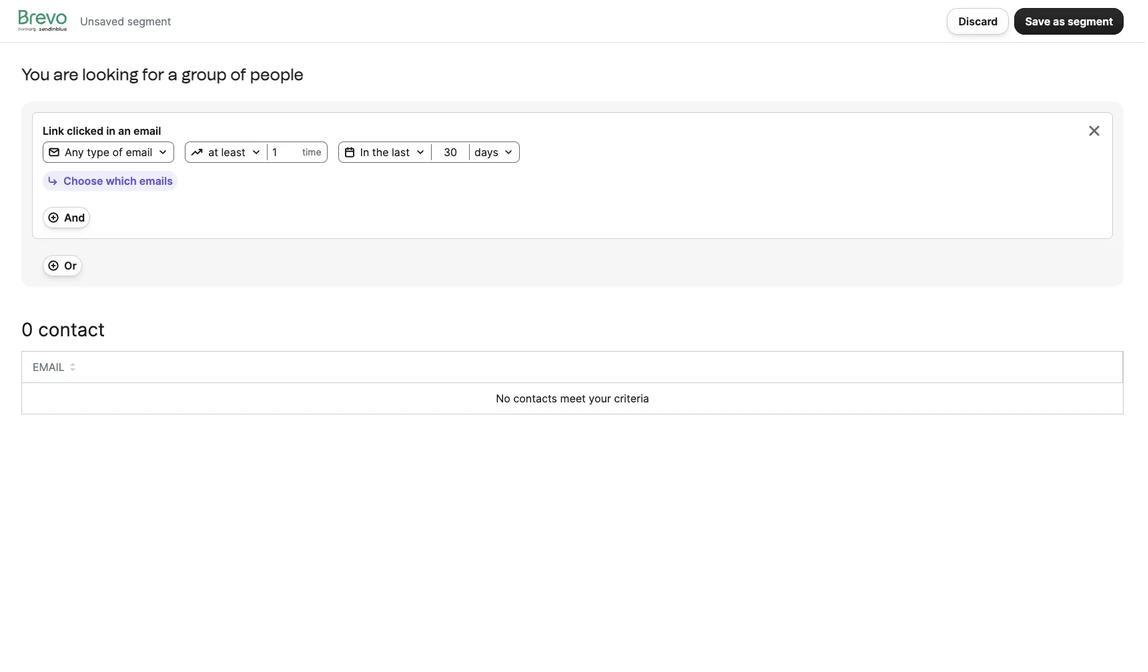Task type: describe. For each thing, give the bounding box(es) containing it.
in
[[360, 146, 369, 159]]

in the last button
[[339, 144, 431, 160]]

choose
[[63, 174, 103, 188]]

discard
[[959, 14, 998, 28]]

the
[[372, 146, 389, 159]]

1 horizontal spatial of
[[230, 65, 246, 84]]

people
[[250, 65, 304, 84]]

email
[[33, 360, 65, 374]]

emails
[[139, 174, 173, 188]]

1 segment from the left
[[127, 14, 171, 28]]

any type of email button
[[43, 144, 174, 160]]

meet
[[560, 392, 586, 405]]

no contacts meet your criteria
[[496, 392, 649, 405]]

you
[[21, 65, 50, 84]]

an
[[118, 124, 131, 138]]

in
[[106, 124, 116, 138]]

contact
[[38, 318, 105, 341]]

save
[[1026, 14, 1051, 28]]

0
[[21, 318, 33, 341]]

for
[[142, 65, 164, 84]]

0 vertical spatial email
[[133, 124, 161, 138]]

and
[[64, 211, 85, 224]]

you are looking for a group of people
[[21, 65, 304, 84]]

time
[[302, 146, 322, 158]]

least
[[221, 146, 246, 159]]

save as segment
[[1026, 14, 1113, 28]]

at
[[208, 146, 218, 159]]

email button
[[33, 359, 75, 375]]

criteria
[[614, 392, 649, 405]]

unsaved segment
[[80, 14, 171, 28]]

any type of email
[[65, 146, 152, 159]]

are
[[53, 65, 79, 84]]

or
[[64, 259, 77, 272]]



Task type: vqa. For each thing, say whether or not it's contained in the screenshot.
"clicked"
yes



Task type: locate. For each thing, give the bounding box(es) containing it.
segment right unsaved
[[127, 14, 171, 28]]

1 vertical spatial of
[[113, 146, 123, 159]]

1 horizontal spatial segment
[[1068, 14, 1113, 28]]

or button
[[43, 255, 82, 276]]

at least
[[208, 146, 246, 159]]

a
[[168, 65, 178, 84]]

of right type
[[113, 146, 123, 159]]

last
[[392, 146, 410, 159]]

as
[[1053, 14, 1065, 28]]

link clicked in an email
[[43, 124, 161, 138]]

of inside any type of email button
[[113, 146, 123, 159]]

no
[[496, 392, 511, 405]]

at least button
[[186, 144, 267, 160]]

segment inside button
[[1068, 14, 1113, 28]]

0 horizontal spatial of
[[113, 146, 123, 159]]

looking
[[82, 65, 139, 84]]

discard button
[[948, 8, 1010, 34]]

of right group
[[230, 65, 246, 84]]

2 segment from the left
[[1068, 14, 1113, 28]]

0 vertical spatial of
[[230, 65, 246, 84]]

1 vertical spatial email
[[126, 146, 152, 159]]

email right an in the left of the page
[[133, 124, 161, 138]]

contacts
[[514, 392, 557, 405]]

None number field
[[268, 146, 302, 159], [432, 146, 469, 159], [268, 146, 302, 159], [432, 146, 469, 159]]

in the last
[[360, 146, 410, 159]]

and button
[[43, 207, 90, 228]]

choose which emails button
[[43, 171, 178, 191]]

save as segment button
[[1015, 8, 1124, 34]]

0 horizontal spatial segment
[[127, 14, 171, 28]]

unsaved
[[80, 14, 124, 28]]

segment
[[127, 14, 171, 28], [1068, 14, 1113, 28]]

clicked
[[67, 124, 104, 138]]

0 contact
[[21, 318, 105, 341]]

segment right as
[[1068, 14, 1113, 28]]

type
[[87, 146, 110, 159]]

choose which emails
[[63, 174, 173, 188]]

link
[[43, 124, 64, 138]]

email inside button
[[126, 146, 152, 159]]

group
[[181, 65, 227, 84]]

days
[[475, 146, 499, 159]]

of
[[230, 65, 246, 84], [113, 146, 123, 159]]

email
[[133, 124, 161, 138], [126, 146, 152, 159]]

any
[[65, 146, 84, 159]]

your
[[589, 392, 611, 405]]

email down an in the left of the page
[[126, 146, 152, 159]]

days button
[[470, 144, 519, 160]]

which
[[106, 174, 137, 188]]



